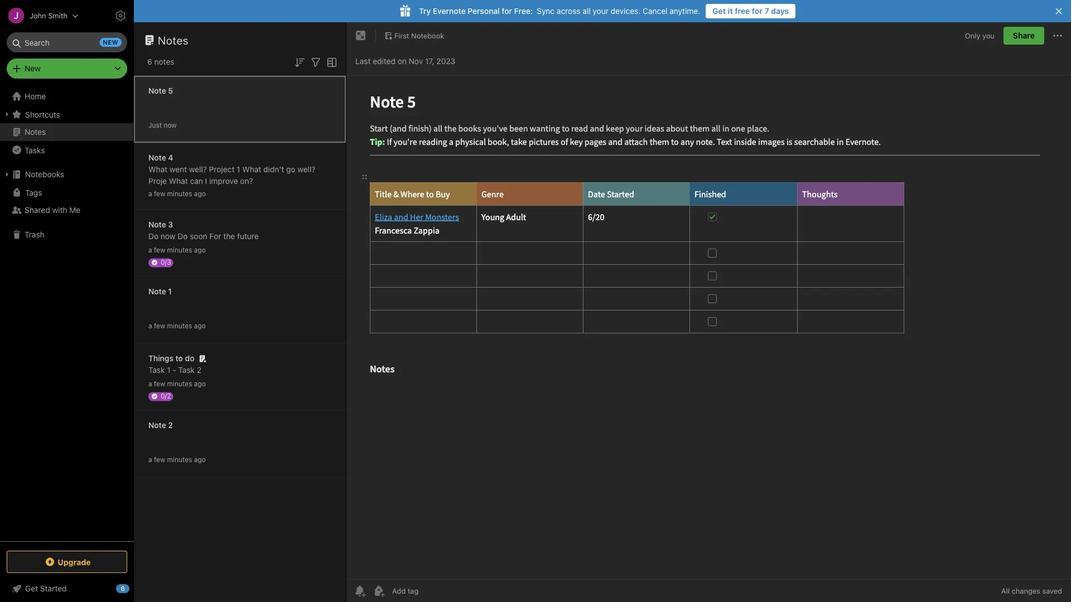 Task type: vqa. For each thing, say whether or not it's contained in the screenshot.
daily
no



Task type: locate. For each thing, give the bounding box(es) containing it.
notes
[[158, 33, 189, 47], [25, 128, 46, 137]]

1 horizontal spatial well?
[[298, 165, 316, 174]]

started
[[40, 585, 67, 594]]

minutes down task 1 - task 2
[[167, 380, 192, 388]]

things to do
[[148, 354, 195, 363]]

Search text field
[[15, 32, 119, 52]]

few up things
[[154, 322, 165, 330]]

settings image
[[114, 9, 127, 22]]

0 vertical spatial now
[[164, 121, 177, 129]]

for
[[502, 6, 512, 16], [752, 6, 763, 16]]

a few minutes ago down note 2
[[148, 456, 206, 464]]

only you
[[966, 31, 995, 40]]

things
[[148, 354, 174, 363]]

personal
[[468, 6, 500, 16]]

2 do from the left
[[178, 232, 188, 241]]

0 horizontal spatial 2
[[168, 421, 173, 430]]

1 vertical spatial get
[[25, 585, 38, 594]]

1 for task 1 - task 2
[[167, 366, 171, 375]]

4 note from the top
[[148, 287, 166, 296]]

task down things
[[148, 366, 165, 375]]

just
[[148, 121, 162, 129]]

first notebook
[[395, 31, 445, 40]]

the
[[223, 232, 235, 241]]

days
[[772, 6, 789, 16]]

sync
[[537, 6, 555, 16]]

7
[[765, 6, 770, 16]]

a few minutes ago down task 1 - task 2
[[148, 380, 206, 388]]

6
[[147, 57, 152, 66], [121, 586, 125, 593]]

anytime.
[[670, 6, 701, 16]]

for left free:
[[502, 6, 512, 16]]

1 horizontal spatial 6
[[147, 57, 152, 66]]

a few minutes ago
[[148, 190, 206, 198], [148, 246, 206, 254], [148, 322, 206, 330], [148, 380, 206, 388], [148, 456, 206, 464]]

1 vertical spatial 2
[[168, 421, 173, 430]]

1 horizontal spatial task
[[178, 366, 195, 375]]

0 vertical spatial notes
[[158, 33, 189, 47]]

3 note from the top
[[148, 220, 166, 229]]

a few minutes ago up 0/3
[[148, 246, 206, 254]]

smith
[[48, 11, 68, 20]]

2 ago from the top
[[194, 246, 206, 254]]

2
[[197, 366, 202, 375], [168, 421, 173, 430]]

note left the 5
[[148, 86, 166, 95]]

note left 4 at left top
[[148, 153, 166, 162]]

now for just
[[164, 121, 177, 129]]

minutes up 0/3
[[167, 246, 192, 254]]

changes
[[1012, 588, 1041, 596]]

0 horizontal spatial 6
[[121, 586, 125, 593]]

3 minutes from the top
[[167, 322, 192, 330]]

shared with me link
[[0, 202, 133, 219]]

0/2
[[161, 393, 171, 401]]

2 for from the left
[[752, 6, 763, 16]]

0 vertical spatial 1
[[237, 165, 240, 174]]

get it free for 7 days button
[[706, 4, 796, 18]]

-
[[173, 366, 176, 375]]

more actions image
[[1052, 29, 1065, 42]]

3 a few minutes ago from the top
[[148, 322, 206, 330]]

tags
[[25, 188, 42, 197]]

new search field
[[15, 32, 122, 52]]

few down proje
[[154, 190, 165, 198]]

3 a from the top
[[148, 322, 152, 330]]

Add tag field
[[391, 587, 475, 596]]

notes up the tasks
[[25, 128, 46, 137]]

few down note 2
[[154, 456, 165, 464]]

2 well? from the left
[[298, 165, 316, 174]]

Help and Learning task checklist field
[[0, 581, 134, 598]]

1 horizontal spatial get
[[713, 6, 726, 16]]

do
[[148, 232, 159, 241], [178, 232, 188, 241]]

5 ago from the top
[[194, 456, 206, 464]]

get left started
[[25, 585, 38, 594]]

get left it
[[713, 6, 726, 16]]

1 note from the top
[[148, 86, 166, 95]]

1 for from the left
[[502, 6, 512, 16]]

cancel
[[643, 6, 668, 16]]

2 vertical spatial 1
[[167, 366, 171, 375]]

devices.
[[611, 6, 641, 16]]

note down 0/2 at left bottom
[[148, 421, 166, 430]]

1 horizontal spatial do
[[178, 232, 188, 241]]

get for get it free for 7 days
[[713, 6, 726, 16]]

notebooks
[[25, 170, 64, 179]]

1 horizontal spatial for
[[752, 6, 763, 16]]

0 horizontal spatial notes
[[25, 128, 46, 137]]

task
[[148, 366, 165, 375], [178, 366, 195, 375]]

note 1
[[148, 287, 172, 296]]

2 right -
[[197, 366, 202, 375]]

well?
[[189, 165, 207, 174], [298, 165, 316, 174]]

17,
[[425, 57, 435, 66]]

6 notes
[[147, 57, 174, 66]]

home link
[[0, 88, 134, 106]]

a up things
[[148, 322, 152, 330]]

for for 7
[[752, 6, 763, 16]]

now down 3
[[161, 232, 176, 241]]

a few minutes ago up to
[[148, 322, 206, 330]]

get inside button
[[713, 6, 726, 16]]

what up on?
[[242, 165, 261, 174]]

share button
[[1004, 27, 1045, 45]]

tree
[[0, 88, 134, 541]]

a
[[148, 190, 152, 198], [148, 246, 152, 254], [148, 322, 152, 330], [148, 380, 152, 388], [148, 456, 152, 464]]

1 well? from the left
[[189, 165, 207, 174]]

new button
[[7, 59, 127, 79]]

1 left -
[[167, 366, 171, 375]]

proje
[[148, 177, 167, 186]]

few up 0/2 at left bottom
[[154, 380, 165, 388]]

with
[[52, 206, 67, 215]]

improve
[[209, 177, 238, 186]]

try evernote personal for free: sync across all your devices. cancel anytime.
[[419, 6, 701, 16]]

what down went on the top of page
[[169, 177, 188, 186]]

note down 0/3
[[148, 287, 166, 296]]

what up proje
[[148, 165, 167, 174]]

minutes up to
[[167, 322, 192, 330]]

4
[[168, 153, 173, 162]]

a down proje
[[148, 190, 152, 198]]

get for get started
[[25, 585, 38, 594]]

6 inside help and learning task checklist field
[[121, 586, 125, 593]]

1 horizontal spatial 2
[[197, 366, 202, 375]]

0 horizontal spatial task
[[148, 366, 165, 375]]

0 horizontal spatial well?
[[189, 165, 207, 174]]

for inside button
[[752, 6, 763, 16]]

went
[[170, 165, 187, 174]]

5 few from the top
[[154, 456, 165, 464]]

4 minutes from the top
[[167, 380, 192, 388]]

note left 3
[[148, 220, 166, 229]]

a down note 3
[[148, 246, 152, 254]]

1 vertical spatial notes
[[25, 128, 46, 137]]

add a reminder image
[[353, 585, 367, 598]]

get
[[713, 6, 726, 16], [25, 585, 38, 594]]

project
[[209, 165, 235, 174]]

do
[[185, 354, 195, 363]]

few
[[154, 190, 165, 198], [154, 246, 165, 254], [154, 322, 165, 330], [154, 380, 165, 388], [154, 456, 165, 464]]

1 a from the top
[[148, 190, 152, 198]]

0 vertical spatial get
[[713, 6, 726, 16]]

upgrade
[[58, 558, 91, 567]]

evernote
[[433, 6, 466, 16]]

1 down 0/3
[[168, 287, 172, 296]]

2 down 0/2 at left bottom
[[168, 421, 173, 430]]

2 a from the top
[[148, 246, 152, 254]]

a few minutes ago down can
[[148, 190, 206, 198]]

get inside help and learning task checklist field
[[25, 585, 38, 594]]

few up 0/3
[[154, 246, 165, 254]]

shared
[[25, 206, 50, 215]]

minutes down note 2
[[167, 456, 192, 464]]

1 vertical spatial 6
[[121, 586, 125, 593]]

now
[[164, 121, 177, 129], [161, 232, 176, 241]]

what
[[148, 165, 167, 174], [242, 165, 261, 174], [169, 177, 188, 186]]

0 vertical spatial 6
[[147, 57, 152, 66]]

a down note 2
[[148, 456, 152, 464]]

home
[[25, 92, 46, 101]]

1 up on?
[[237, 165, 240, 174]]

note for note 2
[[148, 421, 166, 430]]

4 ago from the top
[[194, 380, 206, 388]]

to
[[176, 354, 183, 363]]

now right just
[[164, 121, 177, 129]]

6 left click to collapse image
[[121, 586, 125, 593]]

across
[[557, 6, 581, 16]]

1 a few minutes ago from the top
[[148, 190, 206, 198]]

do down note 3
[[148, 232, 159, 241]]

can
[[190, 177, 203, 186]]

free:
[[514, 6, 533, 16]]

task down do
[[178, 366, 195, 375]]

0 horizontal spatial for
[[502, 6, 512, 16]]

click to collapse image
[[130, 582, 138, 596]]

note
[[148, 86, 166, 95], [148, 153, 166, 162], [148, 220, 166, 229], [148, 287, 166, 296], [148, 421, 166, 430]]

shared with me
[[25, 206, 81, 215]]

5 note from the top
[[148, 421, 166, 430]]

try
[[419, 6, 431, 16]]

notes up notes
[[158, 33, 189, 47]]

0 horizontal spatial do
[[148, 232, 159, 241]]

for left 7
[[752, 6, 763, 16]]

didn't
[[264, 165, 284, 174]]

1 vertical spatial 1
[[168, 287, 172, 296]]

well? right go
[[298, 165, 316, 174]]

note for note 5
[[148, 86, 166, 95]]

well? up can
[[189, 165, 207, 174]]

shortcuts button
[[0, 106, 133, 123]]

0 horizontal spatial get
[[25, 585, 38, 594]]

notes inside the 'notes' 'link'
[[25, 128, 46, 137]]

free
[[735, 6, 750, 16]]

6 left notes
[[147, 57, 152, 66]]

note 5
[[148, 86, 173, 95]]

2 task from the left
[[178, 366, 195, 375]]

1 task from the left
[[148, 366, 165, 375]]

minutes down can
[[167, 190, 192, 198]]

tags button
[[0, 184, 133, 202]]

4 a few minutes ago from the top
[[148, 380, 206, 388]]

notebooks link
[[0, 166, 133, 184]]

a down things
[[148, 380, 152, 388]]

2 note from the top
[[148, 153, 166, 162]]

1 vertical spatial now
[[161, 232, 176, 241]]

do left soon
[[178, 232, 188, 241]]

note 3
[[148, 220, 173, 229]]

0 vertical spatial 2
[[197, 366, 202, 375]]



Task type: describe. For each thing, give the bounding box(es) containing it.
View options field
[[323, 55, 339, 69]]

3
[[168, 220, 173, 229]]

notes link
[[0, 123, 133, 141]]

note for note 4
[[148, 153, 166, 162]]

note window element
[[347, 22, 1072, 603]]

add filters image
[[309, 56, 323, 69]]

john
[[30, 11, 46, 20]]

new
[[103, 39, 118, 46]]

2 few from the top
[[154, 246, 165, 254]]

1 few from the top
[[154, 190, 165, 198]]

on
[[398, 57, 407, 66]]

all
[[1002, 588, 1010, 596]]

trash link
[[0, 226, 133, 244]]

it
[[728, 6, 733, 16]]

3 ago from the top
[[194, 322, 206, 330]]

5 a from the top
[[148, 456, 152, 464]]

2 horizontal spatial what
[[242, 165, 261, 174]]

all changes saved
[[1002, 588, 1063, 596]]

1 do from the left
[[148, 232, 159, 241]]

Note Editor text field
[[347, 76, 1072, 580]]

shortcuts
[[25, 110, 60, 119]]

me
[[69, 206, 81, 215]]

note 4
[[148, 153, 173, 162]]

1 horizontal spatial notes
[[158, 33, 189, 47]]

for for free:
[[502, 6, 512, 16]]

4 a from the top
[[148, 380, 152, 388]]

1 ago from the top
[[194, 190, 206, 198]]

go
[[286, 165, 296, 174]]

trash
[[25, 230, 44, 239]]

4 few from the top
[[154, 380, 165, 388]]

just now
[[148, 121, 177, 129]]

you
[[983, 31, 995, 40]]

Sort options field
[[293, 55, 306, 69]]

0 horizontal spatial what
[[148, 165, 167, 174]]

what went well? project 1 what didn't go well? proje what can i improve on?
[[148, 165, 316, 186]]

nov
[[409, 57, 423, 66]]

5 a few minutes ago from the top
[[148, 456, 206, 464]]

5 minutes from the top
[[167, 456, 192, 464]]

1 inside what went well? project 1 what didn't go well? proje what can i improve on?
[[237, 165, 240, 174]]

get it free for 7 days
[[713, 6, 789, 16]]

Add filters field
[[309, 55, 323, 69]]

on?
[[240, 177, 253, 186]]

3 few from the top
[[154, 322, 165, 330]]

2 minutes from the top
[[167, 246, 192, 254]]

2 a few minutes ago from the top
[[148, 246, 206, 254]]

john smith
[[30, 11, 68, 20]]

tasks
[[25, 146, 45, 155]]

first
[[395, 31, 409, 40]]

your
[[593, 6, 609, 16]]

6 for 6 notes
[[147, 57, 152, 66]]

tasks button
[[0, 141, 133, 159]]

task 1 - task 2
[[148, 366, 202, 375]]

new
[[25, 64, 41, 73]]

soon
[[190, 232, 207, 241]]

5
[[168, 86, 173, 95]]

expand notebooks image
[[3, 170, 12, 179]]

2023
[[437, 57, 456, 66]]

notebook
[[411, 31, 445, 40]]

get started
[[25, 585, 67, 594]]

Account field
[[0, 4, 79, 27]]

1 minutes from the top
[[167, 190, 192, 198]]

all
[[583, 6, 591, 16]]

saved
[[1043, 588, 1063, 596]]

now for do
[[161, 232, 176, 241]]

1 for note 1
[[168, 287, 172, 296]]

6 for 6
[[121, 586, 125, 593]]

last
[[356, 57, 371, 66]]

0/3
[[161, 259, 171, 267]]

do now do soon for the future
[[148, 232, 259, 241]]

first notebook button
[[381, 28, 448, 44]]

More actions field
[[1052, 27, 1065, 45]]

tree containing home
[[0, 88, 134, 541]]

note for note 1
[[148, 287, 166, 296]]

last edited on nov 17, 2023
[[356, 57, 456, 66]]

i
[[205, 177, 207, 186]]

share
[[1014, 31, 1035, 40]]

future
[[237, 232, 259, 241]]

for
[[210, 232, 221, 241]]

expand note image
[[354, 29, 368, 42]]

1 horizontal spatial what
[[169, 177, 188, 186]]

add tag image
[[372, 585, 386, 598]]

only
[[966, 31, 981, 40]]

notes
[[154, 57, 174, 66]]

note for note 3
[[148, 220, 166, 229]]

note 2
[[148, 421, 173, 430]]

upgrade button
[[7, 552, 127, 574]]



